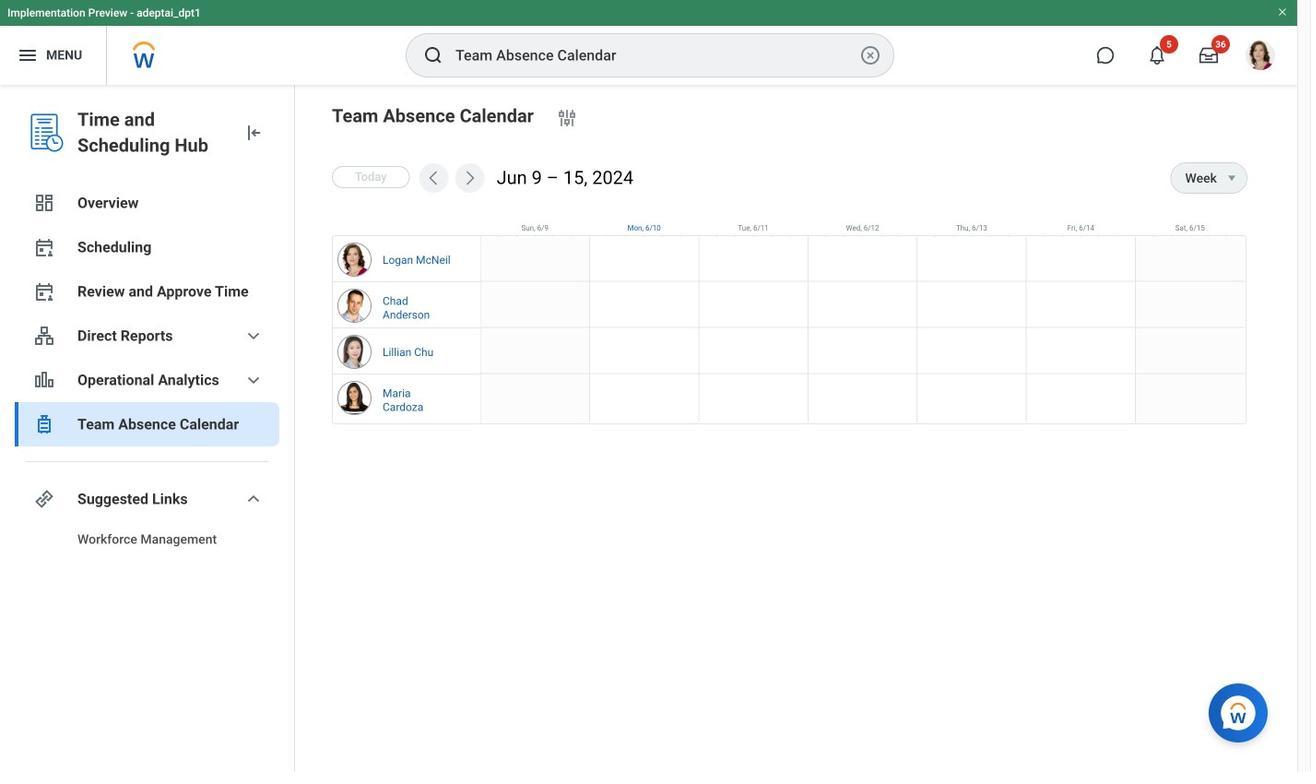 Task type: vqa. For each thing, say whether or not it's contained in the screenshot.
task timeoff icon
yes



Task type: locate. For each thing, give the bounding box(es) containing it.
change selection image
[[556, 107, 578, 129]]

banner
[[0, 0, 1298, 85]]

notifications large image
[[1148, 46, 1167, 65]]

2 chevron down small image from the top
[[243, 488, 265, 510]]

x circle image
[[860, 44, 882, 66]]

chevron down small image
[[243, 369, 265, 391], [243, 488, 265, 510]]

task timeoff image
[[33, 413, 55, 435]]

view team image
[[33, 325, 55, 347]]

chevron right image
[[461, 169, 479, 187]]

1 vertical spatial chevron down small image
[[243, 488, 265, 510]]

chevron down small image for link image in the bottom left of the page
[[243, 488, 265, 510]]

1 chevron down small image from the top
[[243, 369, 265, 391]]

search image
[[422, 44, 445, 66]]

close environment banner image
[[1277, 6, 1289, 18]]

justify image
[[17, 44, 39, 66]]

0 vertical spatial chevron down small image
[[243, 369, 265, 391]]



Task type: describe. For each thing, give the bounding box(es) containing it.
time and scheduling hub element
[[77, 107, 228, 159]]

caret down image
[[1221, 171, 1243, 185]]

calendar user solid image
[[33, 236, 55, 258]]

Search Workday  search field
[[456, 35, 856, 76]]

chart image
[[33, 369, 55, 391]]

chevron left image
[[425, 169, 443, 187]]

profile logan mcneil image
[[1246, 41, 1276, 74]]

chevron down small image
[[243, 325, 265, 347]]

dashboard image
[[33, 192, 55, 214]]

calendar user solid image
[[33, 280, 55, 303]]

chevron down small image for chart icon on the left
[[243, 369, 265, 391]]

transformation import image
[[243, 122, 265, 144]]

navigation pane region
[[0, 85, 295, 772]]

inbox large image
[[1200, 46, 1218, 65]]

link image
[[33, 488, 55, 510]]



